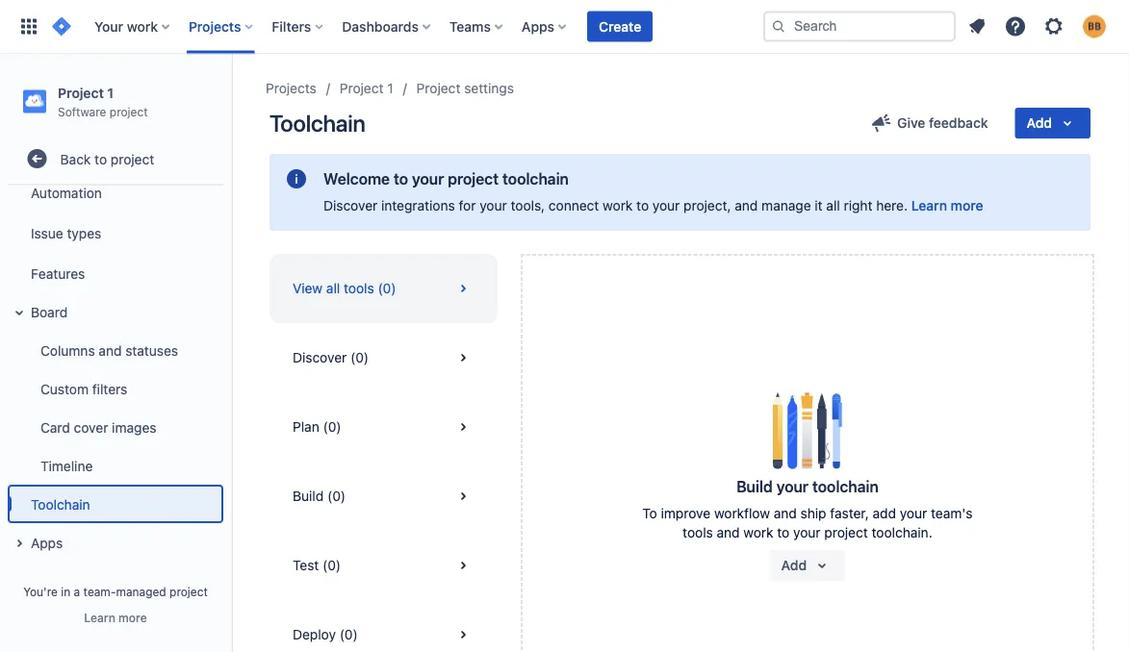 Task type: locate. For each thing, give the bounding box(es) containing it.
0 vertical spatial tools
[[344, 281, 374, 296]]

0 horizontal spatial tools
[[344, 281, 374, 296]]

faster,
[[830, 506, 869, 522]]

add button
[[1015, 108, 1091, 139], [770, 551, 845, 581]]

banner containing your work
[[0, 0, 1129, 54]]

1 vertical spatial projects
[[266, 80, 316, 96]]

appswitcher icon image
[[17, 15, 40, 38]]

back
[[60, 151, 91, 167]]

0 vertical spatial learn more button
[[911, 196, 983, 216]]

manage
[[762, 198, 811, 214]]

sidebar navigation image
[[210, 77, 252, 116]]

1 down primary element
[[387, 80, 393, 96]]

right
[[844, 198, 873, 214]]

images
[[112, 420, 156, 435]]

0 horizontal spatial apps
[[31, 535, 63, 551]]

more down managed
[[118, 611, 147, 625]]

0 horizontal spatial toolchain
[[502, 170, 569, 188]]

learn
[[911, 198, 947, 214], [84, 611, 115, 625]]

(0) right the plan
[[323, 419, 341, 435]]

toolchain link
[[8, 485, 223, 524]]

tools
[[344, 281, 374, 296], [683, 525, 713, 541]]

more inside button
[[118, 611, 147, 625]]

jira software image
[[50, 15, 73, 38], [50, 15, 73, 38]]

(0) inside button
[[323, 558, 341, 574]]

2 horizontal spatial work
[[744, 525, 774, 541]]

1 horizontal spatial project
[[340, 80, 384, 96]]

all right the it
[[826, 198, 840, 214]]

automation
[[31, 185, 102, 201]]

build down the plan
[[293, 489, 324, 504]]

primary element
[[12, 0, 763, 53]]

1 horizontal spatial more
[[951, 198, 983, 214]]

toolchain down projects link at the left top of page
[[270, 110, 365, 137]]

in
[[61, 585, 71, 599]]

2 horizontal spatial project
[[416, 80, 461, 96]]

timeline link
[[19, 447, 223, 485]]

0 vertical spatial discover
[[323, 198, 378, 214]]

0 vertical spatial projects
[[189, 18, 241, 34]]

apps inside popup button
[[522, 18, 555, 34]]

apps inside button
[[31, 535, 63, 551]]

1 vertical spatial discover
[[293, 350, 347, 366]]

1 horizontal spatial learn more button
[[911, 196, 983, 216]]

issue types link
[[8, 212, 223, 254]]

0 vertical spatial learn
[[911, 198, 947, 214]]

deploy (0)
[[293, 627, 358, 643]]

1 horizontal spatial all
[[826, 198, 840, 214]]

(0) up discover (0) button at the left
[[378, 281, 396, 296]]

group
[[4, 52, 223, 568]]

0 horizontal spatial toolchain
[[31, 497, 90, 512]]

project up software
[[58, 85, 104, 101]]

2 vertical spatial work
[[744, 525, 774, 541]]

view all tools (0) button
[[270, 254, 498, 323]]

1 inside project 1 software project
[[107, 85, 114, 101]]

0 vertical spatial apps
[[522, 18, 555, 34]]

project for project settings
[[416, 80, 461, 96]]

1 vertical spatial all
[[326, 281, 340, 296]]

1 horizontal spatial learn
[[911, 198, 947, 214]]

software
[[58, 105, 106, 118]]

and right project,
[[735, 198, 758, 214]]

project up automation 'link'
[[111, 151, 154, 167]]

teams
[[449, 18, 491, 34]]

banner
[[0, 0, 1129, 54]]

board
[[31, 304, 68, 320]]

apps up "you're"
[[31, 535, 63, 551]]

project
[[110, 105, 148, 118], [111, 151, 154, 167], [448, 170, 499, 188], [824, 525, 868, 541], [169, 585, 208, 599]]

expand image up "you're"
[[8, 533, 31, 556]]

project right software
[[110, 105, 148, 118]]

create button
[[587, 11, 653, 42]]

to
[[642, 506, 657, 522]]

1 vertical spatial work
[[603, 198, 633, 214]]

toolchain.
[[872, 525, 932, 541]]

discover (0) button
[[270, 323, 498, 393]]

add right feedback
[[1027, 115, 1052, 131]]

0 vertical spatial more
[[951, 198, 983, 214]]

more inside welcome to your project toolchain discover integrations for your tools, connect work to your project, and manage it all right here. learn more
[[951, 198, 983, 214]]

your
[[412, 170, 444, 188], [480, 198, 507, 214], [653, 198, 680, 214], [776, 478, 809, 496], [900, 506, 927, 522], [793, 525, 821, 541]]

add button right feedback
[[1015, 108, 1091, 139]]

more
[[951, 198, 983, 214], [118, 611, 147, 625]]

2 expand image from the top
[[8, 533, 31, 556]]

project up for
[[448, 170, 499, 188]]

your up integrations
[[412, 170, 444, 188]]

(0) for build (0)
[[327, 489, 346, 504]]

1 vertical spatial toolchain
[[31, 497, 90, 512]]

projects inside dropdown button
[[189, 18, 241, 34]]

team's
[[931, 506, 973, 522]]

tools right view
[[344, 281, 374, 296]]

work inside welcome to your project toolchain discover integrations for your tools, connect work to your project, and manage it all right here. learn more
[[603, 198, 633, 214]]

project 1 software project
[[58, 85, 148, 118]]

toolchain up tools,
[[502, 170, 569, 188]]

1 vertical spatial tools
[[683, 525, 713, 541]]

0 horizontal spatial learn
[[84, 611, 115, 625]]

1 horizontal spatial tools
[[683, 525, 713, 541]]

1 for project 1 software project
[[107, 85, 114, 101]]

0 horizontal spatial add
[[781, 558, 807, 574]]

work inside your work "popup button"
[[127, 18, 158, 34]]

to
[[94, 151, 107, 167], [394, 170, 408, 188], [636, 198, 649, 214], [777, 525, 790, 541]]

0 horizontal spatial add button
[[770, 551, 845, 581]]

your right for
[[480, 198, 507, 214]]

learn more button
[[911, 196, 983, 216], [84, 610, 147, 626]]

0 vertical spatial toolchain
[[270, 110, 365, 137]]

0 horizontal spatial 1
[[107, 85, 114, 101]]

1 vertical spatial toolchain
[[812, 478, 879, 496]]

timeline
[[40, 458, 93, 474]]

0 horizontal spatial build
[[293, 489, 324, 504]]

build for your
[[736, 478, 773, 496]]

add
[[873, 506, 896, 522]]

toolchain down timeline
[[31, 497, 90, 512]]

columns
[[40, 342, 95, 358]]

1 up the back to project
[[107, 85, 114, 101]]

toolchain
[[270, 110, 365, 137], [31, 497, 90, 512]]

0 horizontal spatial all
[[326, 281, 340, 296]]

tools inside button
[[344, 281, 374, 296]]

0 vertical spatial work
[[127, 18, 158, 34]]

1 horizontal spatial add button
[[1015, 108, 1091, 139]]

0 horizontal spatial projects
[[189, 18, 241, 34]]

1 expand image from the top
[[8, 301, 31, 325]]

1 horizontal spatial work
[[603, 198, 633, 214]]

notifications image
[[965, 15, 989, 38]]

0 vertical spatial expand image
[[8, 301, 31, 325]]

0 horizontal spatial work
[[127, 18, 158, 34]]

your profile and settings image
[[1083, 15, 1106, 38]]

1 vertical spatial expand image
[[8, 533, 31, 556]]

add
[[1027, 115, 1052, 131], [781, 558, 807, 574]]

filters
[[272, 18, 311, 34]]

add button down ship
[[770, 551, 845, 581]]

learn inside welcome to your project toolchain discover integrations for your tools, connect work to your project, and manage it all right here. learn more
[[911, 198, 947, 214]]

custom filters
[[40, 381, 127, 397]]

0 vertical spatial add
[[1027, 115, 1052, 131]]

(0) inside "button"
[[327, 489, 346, 504]]

projects up sidebar navigation image
[[189, 18, 241, 34]]

back to project
[[60, 151, 154, 167]]

expand image down features
[[8, 301, 31, 325]]

your work
[[94, 18, 158, 34]]

work
[[127, 18, 158, 34], [603, 198, 633, 214], [744, 525, 774, 541]]

discover down welcome
[[323, 198, 378, 214]]

apps right teams popup button
[[522, 18, 555, 34]]

project right managed
[[169, 585, 208, 599]]

1 vertical spatial add button
[[770, 551, 845, 581]]

and up the filters
[[99, 342, 122, 358]]

work down workflow
[[744, 525, 774, 541]]

projects right sidebar navigation image
[[266, 80, 316, 96]]

learn more button down you're in a team-managed project
[[84, 610, 147, 626]]

automation link
[[8, 173, 223, 212]]

learn more
[[84, 611, 147, 625]]

toolchain
[[502, 170, 569, 188], [812, 478, 879, 496]]

build inside build your toolchain to improve workflow and ship faster, add your team's tools and work to your project toolchain.
[[736, 478, 773, 496]]

card cover images
[[40, 420, 156, 435]]

0 horizontal spatial more
[[118, 611, 147, 625]]

1 horizontal spatial projects
[[266, 80, 316, 96]]

all right view
[[326, 281, 340, 296]]

1 horizontal spatial apps
[[522, 18, 555, 34]]

projects button
[[183, 11, 260, 42]]

project 1 link
[[340, 77, 393, 100]]

(0) down view all tools (0)
[[350, 350, 369, 366]]

expand image
[[8, 301, 31, 325], [8, 533, 31, 556]]

expand image inside apps button
[[8, 533, 31, 556]]

1 for project 1
[[387, 80, 393, 96]]

build your toolchain to improve workflow and ship faster, add your team's tools and work to your project toolchain.
[[642, 478, 973, 541]]

project
[[340, 80, 384, 96], [416, 80, 461, 96], [58, 85, 104, 101]]

0 horizontal spatial learn more button
[[84, 610, 147, 626]]

1 horizontal spatial add
[[1027, 115, 1052, 131]]

learn more button right here.
[[911, 196, 983, 216]]

a
[[74, 585, 80, 599]]

1 vertical spatial more
[[118, 611, 147, 625]]

(0) for deploy (0)
[[340, 627, 358, 643]]

all inside welcome to your project toolchain discover integrations for your tools, connect work to your project, and manage it all right here. learn more
[[826, 198, 840, 214]]

types
[[67, 225, 101, 241]]

1 horizontal spatial 1
[[387, 80, 393, 96]]

learn down team-
[[84, 611, 115, 625]]

project for project 1
[[340, 80, 384, 96]]

(0)
[[378, 281, 396, 296], [350, 350, 369, 366], [323, 419, 341, 435], [327, 489, 346, 504], [323, 558, 341, 574], [340, 627, 358, 643]]

you're in a team-managed project
[[23, 585, 208, 599]]

1 horizontal spatial toolchain
[[812, 478, 879, 496]]

expand image for board
[[8, 301, 31, 325]]

your down ship
[[793, 525, 821, 541]]

1 horizontal spatial build
[[736, 478, 773, 496]]

project left settings
[[416, 80, 461, 96]]

help image
[[1004, 15, 1027, 38]]

integrations
[[381, 198, 455, 214]]

1 vertical spatial add
[[781, 558, 807, 574]]

projects for 'projects' dropdown button
[[189, 18, 241, 34]]

add down ship
[[781, 558, 807, 574]]

discover inside welcome to your project toolchain discover integrations for your tools, connect work to your project, and manage it all right here. learn more
[[323, 198, 378, 214]]

expand image inside board button
[[8, 301, 31, 325]]

build inside "button"
[[293, 489, 324, 504]]

discover up plan (0)
[[293, 350, 347, 366]]

plan (0)
[[293, 419, 341, 435]]

all
[[826, 198, 840, 214], [326, 281, 340, 296]]

project down faster,
[[824, 525, 868, 541]]

and down workflow
[[717, 525, 740, 541]]

(0) down plan (0)
[[327, 489, 346, 504]]

(0) right test
[[323, 558, 341, 574]]

0 vertical spatial toolchain
[[502, 170, 569, 188]]

1 vertical spatial learn
[[84, 611, 115, 625]]

apps button
[[516, 11, 574, 42]]

toolchain inside group
[[31, 497, 90, 512]]

toolchain up faster,
[[812, 478, 879, 496]]

you're
[[23, 585, 58, 599]]

(0) for plan (0)
[[323, 419, 341, 435]]

feedback
[[929, 115, 988, 131]]

0 vertical spatial all
[[826, 198, 840, 214]]

1
[[387, 80, 393, 96], [107, 85, 114, 101]]

search image
[[771, 19, 786, 34]]

projects
[[189, 18, 241, 34], [266, 80, 316, 96]]

project settings link
[[416, 77, 514, 100]]

build (0) button
[[270, 462, 498, 531]]

work right your
[[127, 18, 158, 34]]

more right here.
[[951, 198, 983, 214]]

it
[[815, 198, 823, 214]]

(0) right deploy
[[340, 627, 358, 643]]

project down dashboards
[[340, 80, 384, 96]]

learn right here.
[[911, 198, 947, 214]]

build up workflow
[[736, 478, 773, 496]]

1 vertical spatial apps
[[31, 535, 63, 551]]

team-
[[83, 585, 116, 599]]

tools down improve
[[683, 525, 713, 541]]

0 horizontal spatial project
[[58, 85, 104, 101]]

work right connect
[[603, 198, 633, 214]]



Task type: describe. For each thing, give the bounding box(es) containing it.
test
[[293, 558, 319, 574]]

build for (0)
[[293, 489, 324, 504]]

to inside build your toolchain to improve workflow and ship faster, add your team's tools and work to your project toolchain.
[[777, 525, 790, 541]]

settings image
[[1043, 15, 1066, 38]]

create
[[599, 18, 641, 34]]

features link
[[8, 254, 223, 293]]

plan
[[293, 419, 319, 435]]

view all tools (0)
[[293, 281, 396, 296]]

your up toolchain. on the bottom
[[900, 506, 927, 522]]

welcome to your project toolchain discover integrations for your tools, connect work to your project, and manage it all right here. learn more
[[323, 170, 983, 214]]

1 vertical spatial learn more button
[[84, 610, 147, 626]]

toolchain inside welcome to your project toolchain discover integrations for your tools, connect work to your project, and manage it all right here. learn more
[[502, 170, 569, 188]]

Search field
[[763, 11, 956, 42]]

your left project,
[[653, 198, 680, 214]]

statuses
[[125, 342, 178, 358]]

for
[[459, 198, 476, 214]]

project inside back to project link
[[111, 151, 154, 167]]

1 horizontal spatial toolchain
[[270, 110, 365, 137]]

connect
[[549, 198, 599, 214]]

and left ship
[[774, 506, 797, 522]]

deploy
[[293, 627, 336, 643]]

project inside project 1 software project
[[58, 85, 104, 101]]

issue types
[[31, 225, 101, 241]]

view
[[293, 281, 323, 296]]

plan (0) button
[[270, 393, 498, 462]]

columns and statuses link
[[19, 331, 223, 370]]

give
[[897, 115, 925, 131]]

board button
[[8, 293, 223, 331]]

welcome
[[323, 170, 390, 188]]

dashboards button
[[336, 11, 438, 42]]

card
[[40, 420, 70, 435]]

tools,
[[511, 198, 545, 214]]

tools inside build your toolchain to improve workflow and ship faster, add your team's tools and work to your project toolchain.
[[683, 525, 713, 541]]

your
[[94, 18, 123, 34]]

improve
[[661, 506, 711, 522]]

project inside build your toolchain to improve workflow and ship faster, add your team's tools and work to your project toolchain.
[[824, 525, 868, 541]]

projects link
[[266, 77, 316, 100]]

give feedback button
[[859, 108, 1000, 139]]

expand image for apps
[[8, 533, 31, 556]]

project settings
[[416, 80, 514, 96]]

work inside build your toolchain to improve workflow and ship faster, add your team's tools and work to your project toolchain.
[[744, 525, 774, 541]]

toolchain inside build your toolchain to improve workflow and ship faster, add your team's tools and work to your project toolchain.
[[812, 478, 879, 496]]

build (0)
[[293, 489, 346, 504]]

give feedback
[[897, 115, 988, 131]]

columns and statuses
[[40, 342, 178, 358]]

and inside welcome to your project toolchain discover integrations for your tools, connect work to your project, and manage it all right here. learn more
[[735, 198, 758, 214]]

project inside project 1 software project
[[110, 105, 148, 118]]

here.
[[876, 198, 908, 214]]

your up ship
[[776, 478, 809, 496]]

discover inside button
[[293, 350, 347, 366]]

(0) for test (0)
[[323, 558, 341, 574]]

test (0) button
[[270, 531, 498, 601]]

ship
[[800, 506, 826, 522]]

cover
[[74, 420, 108, 435]]

group containing automation
[[4, 52, 223, 568]]

projects for projects link at the left top of page
[[266, 80, 316, 96]]

custom
[[40, 381, 89, 397]]

deploy (0) button
[[270, 601, 498, 653]]

card cover images link
[[19, 408, 223, 447]]

project 1
[[340, 80, 393, 96]]

managed
[[116, 585, 166, 599]]

custom filters link
[[19, 370, 223, 408]]

project,
[[684, 198, 731, 214]]

settings
[[464, 80, 514, 96]]

apps button
[[8, 524, 223, 562]]

filters
[[92, 381, 127, 397]]

filters button
[[266, 11, 330, 42]]

back to project link
[[8, 140, 223, 178]]

(0) for discover (0)
[[350, 350, 369, 366]]

workflow
[[714, 506, 770, 522]]

project inside welcome to your project toolchain discover integrations for your tools, connect work to your project, and manage it all right here. learn more
[[448, 170, 499, 188]]

features
[[31, 265, 85, 281]]

all inside button
[[326, 281, 340, 296]]

issue
[[31, 225, 63, 241]]

0 vertical spatial add button
[[1015, 108, 1091, 139]]

dashboards
[[342, 18, 419, 34]]

teams button
[[444, 11, 510, 42]]

discover (0)
[[293, 350, 369, 366]]

your work button
[[89, 11, 177, 42]]

test (0)
[[293, 558, 341, 574]]



Task type: vqa. For each thing, say whether or not it's contained in the screenshot.
Project for Project 1
yes



